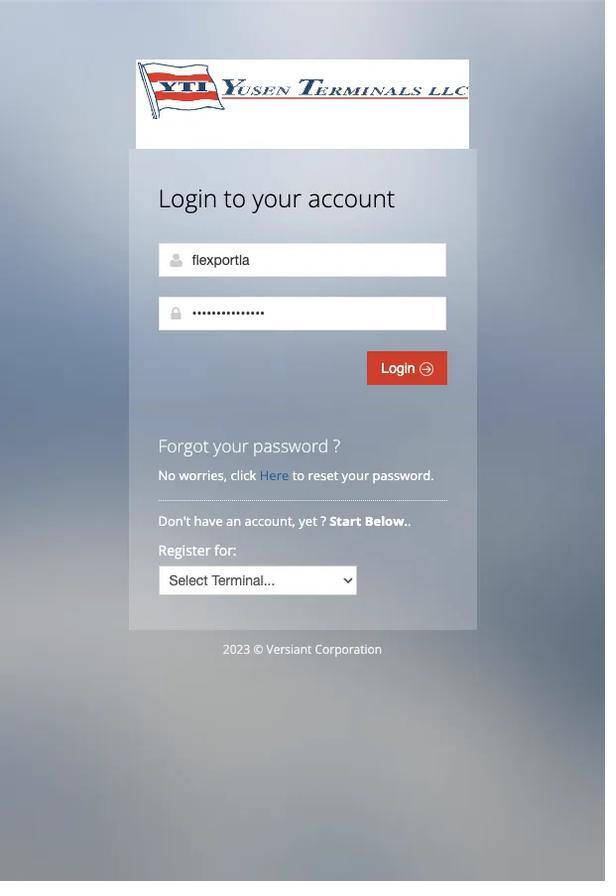 Task type: locate. For each thing, give the bounding box(es) containing it.
login
[[158, 182, 218, 214], [381, 360, 419, 376]]

to right here
[[292, 466, 305, 484]]

1 horizontal spatial to
[[292, 466, 305, 484]]

Password password field
[[158, 297, 446, 330]]

password
[[253, 434, 329, 458]]

account,
[[245, 512, 296, 530]]

to inside forgot your password ? no worries, click here to reset your password.
[[292, 466, 305, 484]]

2 vertical spatial your
[[342, 466, 369, 484]]

?
[[333, 434, 341, 458], [321, 512, 326, 530]]

worries,
[[179, 466, 227, 484]]

? right yet
[[321, 512, 326, 530]]

account
[[308, 182, 395, 214]]

your right reset
[[342, 466, 369, 484]]

your up username text box
[[253, 182, 302, 214]]

2023
[[223, 641, 250, 658]]

0 horizontal spatial to
[[224, 182, 246, 214]]

1 horizontal spatial your
[[253, 182, 302, 214]]

your
[[253, 182, 302, 214], [213, 434, 249, 458], [342, 466, 369, 484]]

2 horizontal spatial your
[[342, 466, 369, 484]]

1 horizontal spatial ?
[[333, 434, 341, 458]]

an
[[226, 512, 241, 530]]

to up username text box
[[224, 182, 246, 214]]

0 horizontal spatial login
[[158, 182, 218, 214]]

0 vertical spatial your
[[253, 182, 302, 214]]

versiant
[[266, 641, 312, 658]]

no
[[158, 466, 176, 484]]

yet
[[299, 512, 317, 530]]

1 vertical spatial login
[[381, 360, 419, 376]]

0 vertical spatial login
[[158, 182, 218, 214]]

1 vertical spatial to
[[292, 466, 305, 484]]

? up reset
[[333, 434, 341, 458]]

user image
[[168, 252, 184, 268]]

forgot
[[158, 434, 209, 458]]

0 vertical spatial ?
[[333, 434, 341, 458]]

login to your account
[[158, 182, 395, 214]]

1 vertical spatial your
[[213, 434, 249, 458]]

1 horizontal spatial login
[[381, 360, 419, 376]]

for:
[[214, 541, 237, 560]]

lock image
[[168, 306, 184, 322]]

don't have an account, yet ? start below. .
[[158, 512, 415, 530]]

forgot your password ? no worries, click here to reset your password.
[[158, 434, 434, 484]]

your up click at bottom
[[213, 434, 249, 458]]

to
[[224, 182, 246, 214], [292, 466, 305, 484]]

1 vertical spatial ?
[[321, 512, 326, 530]]

password.
[[373, 466, 434, 484]]

here
[[260, 466, 289, 484]]

register
[[158, 541, 211, 560]]

login button
[[368, 351, 447, 385]]

0 vertical spatial to
[[224, 182, 246, 214]]

login inside button
[[381, 360, 419, 376]]

login for login
[[381, 360, 419, 376]]



Task type: vqa. For each thing, say whether or not it's contained in the screenshot.
left the your
yes



Task type: describe. For each thing, give the bounding box(es) containing it.
have
[[194, 512, 223, 530]]

login for login to your account
[[158, 182, 218, 214]]

©
[[253, 641, 263, 658]]

reset
[[308, 466, 339, 484]]

0 horizontal spatial ?
[[321, 512, 326, 530]]

Username text field
[[158, 243, 446, 277]]

.
[[408, 512, 411, 530]]

start
[[330, 512, 362, 530]]

corporation
[[315, 641, 382, 658]]

swapright image
[[419, 362, 433, 376]]

don't
[[158, 512, 191, 530]]

here link
[[260, 466, 289, 484]]

0 horizontal spatial your
[[213, 434, 249, 458]]

register for:
[[158, 541, 237, 560]]

? inside forgot your password ? no worries, click here to reset your password.
[[333, 434, 341, 458]]

2023 © versiant corporation
[[223, 641, 382, 658]]

click
[[231, 466, 256, 484]]

below.
[[365, 512, 408, 530]]



